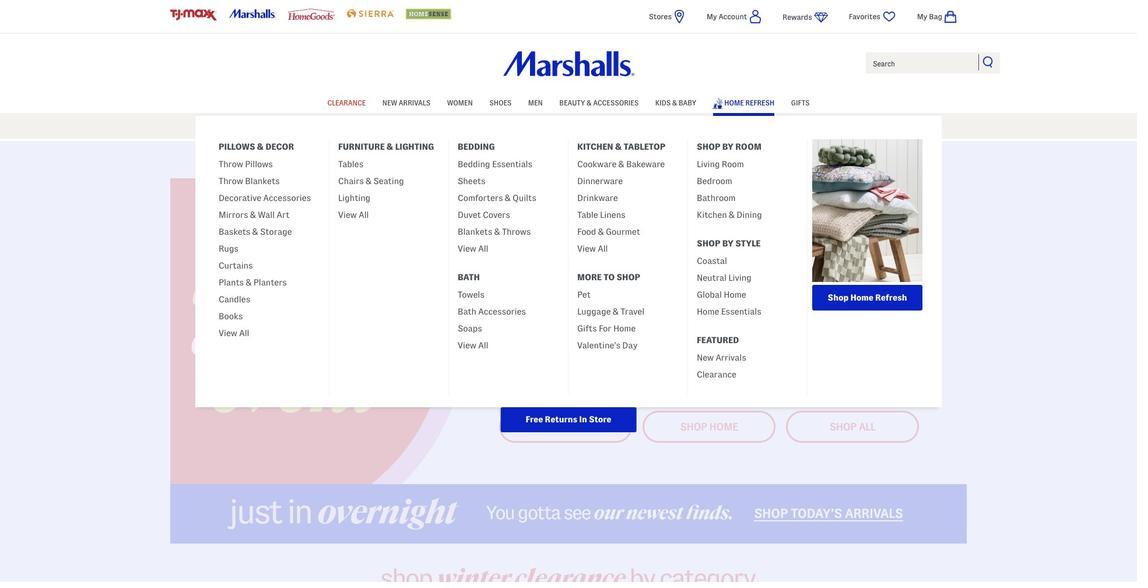 Task type: describe. For each thing, give the bounding box(es) containing it.
refresh inside home refresh link
[[746, 99, 775, 106]]

featured group for featured
[[688, 348, 807, 389]]

view all for view all link under chairs
[[338, 211, 369, 220]]

plants
[[219, 278, 244, 287]]

may
[[581, 153, 602, 166]]

beauty & accessories
[[559, 99, 639, 106]]

chairs & seating link
[[338, 171, 404, 188]]

0 vertical spatial clearance
[[327, 99, 366, 106]]

throws
[[502, 227, 531, 237]]

1 vertical spatial lighting
[[338, 194, 370, 203]]

featured group for kitchen & tabletop
[[569, 155, 688, 263]]

kids inside kids & baby link
[[655, 99, 671, 106]]

1 vertical spatial pillows
[[245, 160, 273, 169]]

neutral living
[[697, 273, 752, 283]]

neutral
[[697, 273, 727, 283]]

view all for view all link underneath soaps
[[458, 341, 488, 350]]

gifts for gifts
[[791, 99, 810, 106]]

kitchen for kitchen & tabletop
[[577, 142, 613, 152]]

favorites link
[[849, 9, 897, 24]]

decorative accessories link
[[219, 188, 311, 205]]

bathroom link
[[697, 188, 736, 205]]

1 in from the left
[[461, 153, 472, 166]]

bathroom
[[697, 194, 736, 203]]

just in overnight. you've gotta see our newest finds. image
[[170, 485, 967, 544]]

store
[[589, 415, 611, 425]]

& for quilts
[[505, 194, 511, 203]]

view all for view all link below the books
[[219, 329, 249, 338]]

shop today's arrivals link
[[754, 506, 903, 522]]

baby inside menu bar
[[679, 99, 696, 106]]

& for throws
[[494, 227, 500, 237]]

view all link down the food
[[577, 239, 608, 256]]

favorites
[[849, 12, 880, 20]]

shop for shop home refresh
[[828, 293, 849, 303]]

& for planters
[[246, 278, 252, 287]]

inclement
[[366, 153, 417, 166]]

banner containing pillows & decor
[[0, 0, 1137, 433]]

free returns in store
[[526, 415, 611, 425]]

& for wall
[[250, 211, 256, 220]]

shop all
[[830, 421, 875, 432]]

cookware & bakeware link
[[577, 155, 665, 171]]

arrivals for bottom new arrivals "link"
[[716, 353, 746, 363]]

luggage
[[577, 307, 611, 317]]

featured group for more to shop
[[569, 285, 688, 360]]

day
[[622, 341, 637, 350]]

valentine's
[[577, 341, 620, 350]]

free returns in store link
[[501, 408, 636, 433]]

menu bar containing pillows & decor
[[170, 92, 967, 433]]

bedroom
[[697, 177, 732, 186]]

shop for shop women's
[[528, 380, 555, 391]]

my account link
[[707, 9, 762, 24]]

rewards
[[783, 13, 812, 21]]

view all link down soaps
[[458, 336, 488, 353]]

featured group for shop by style
[[688, 251, 807, 326]]

blankets & throws
[[458, 227, 531, 237]]

throw for throw blankets
[[219, 177, 243, 186]]

view all link down the books
[[219, 324, 249, 341]]

1 the from the left
[[515, 153, 531, 166]]

food
[[577, 227, 596, 237]]

art
[[277, 211, 289, 220]]

valentine's day
[[577, 341, 637, 350]]

1 vertical spatial new arrivals link
[[697, 348, 746, 365]]

& for dining
[[729, 211, 735, 220]]

marshalls home image
[[503, 51, 634, 77]]

travel
[[621, 307, 644, 317]]

shop shoes
[[535, 421, 597, 432]]

food & gourmet
[[577, 227, 640, 237]]

coastal link
[[697, 251, 727, 268]]

seating
[[374, 177, 404, 186]]

shop men's link
[[643, 370, 776, 402]]

featured group for furniture & lighting
[[329, 155, 448, 229]]

duvet covers link
[[458, 205, 510, 222]]

plants & planters
[[219, 278, 287, 287]]

food & gourmet link
[[577, 222, 640, 239]]

accessories for bath accessories
[[478, 307, 526, 317]]

all for view all link below the books
[[239, 329, 249, 338]]

0 vertical spatial room
[[735, 142, 762, 152]]

plants & planters link
[[219, 273, 287, 290]]

essentials for bedding essentials
[[492, 160, 532, 169]]

all for view all link underneath soaps
[[478, 341, 488, 350]]

featured group for bedding
[[449, 155, 568, 263]]

bath for bath
[[458, 273, 480, 282]]

featured group for bath
[[449, 285, 568, 360]]

my for my account
[[707, 12, 717, 20]]

account
[[719, 12, 747, 20]]

blankets & throws link
[[458, 222, 531, 239]]

mirrors
[[219, 211, 248, 220]]

women
[[447, 99, 473, 106]]

global home link
[[697, 285, 746, 302]]

featured group for shop by room
[[688, 155, 807, 229]]

view all for view all link below blankets & throws
[[458, 244, 488, 254]]

shop by style
[[697, 239, 761, 248]]

bedroom link
[[697, 171, 732, 188]]

1 vertical spatial clearance link
[[697, 365, 736, 382]]

baskets
[[219, 227, 250, 237]]

0 vertical spatial clearance link
[[327, 93, 366, 111]]

mirrors & wall art
[[219, 211, 289, 220]]

by for style
[[722, 239, 734, 248]]

& for bakeware
[[619, 160, 624, 169]]

2 of from the left
[[729, 153, 739, 166]]

women's
[[557, 380, 604, 391]]

cookware & bakeware
[[577, 160, 665, 169]]

more to shop
[[577, 273, 640, 282]]

some
[[741, 153, 768, 166]]

Search text field
[[865, 51, 1001, 75]]

accessories for decorative accessories
[[263, 194, 311, 203]]

neutral living link
[[697, 268, 752, 285]]

2 the from the left
[[665, 153, 681, 166]]

bedding for bedding
[[458, 142, 495, 152]]

furniture & lighting
[[338, 142, 434, 152]]

chairs & seating
[[338, 177, 404, 186]]

women link
[[447, 93, 473, 111]]

global
[[697, 290, 722, 300]]

soaps
[[458, 324, 482, 334]]

shop for shop home
[[680, 421, 707, 432]]

site search search field
[[865, 51, 1001, 75]]

sheets
[[458, 177, 485, 186]]

due to inclement weather in parts of the us, there may be delays in the shipping of some orders.
[[331, 153, 805, 166]]

& for lighting
[[387, 142, 393, 152]]

dining
[[737, 211, 762, 220]]

& for gourmet
[[598, 227, 604, 237]]

& for accessories
[[587, 99, 592, 106]]

new arrivals inside home refresh menu
[[697, 353, 746, 363]]

shop men's
[[679, 380, 739, 391]]

shop shoes link
[[499, 411, 632, 443]]

1 vertical spatial room
[[722, 160, 744, 169]]

drinkware link
[[577, 188, 618, 205]]

the big clearance event! winter savings:  ... than regular department & specialty store prices* image
[[170, 178, 967, 485]]

curtains link
[[219, 256, 253, 273]]

table linens
[[577, 211, 626, 220]]

books link
[[219, 307, 243, 324]]

chairs
[[338, 177, 364, 186]]

candles
[[219, 295, 250, 304]]

rugs
[[219, 244, 238, 254]]

throw pillows
[[219, 160, 273, 169]]

shoes link
[[489, 93, 512, 111]]

shop for shop by room
[[697, 142, 721, 152]]

arrivals for the left new arrivals "link"
[[399, 99, 430, 106]]

soaps link
[[458, 319, 482, 336]]

shop home refresh link
[[812, 285, 923, 311]]

none submit inside site search search field
[[983, 56, 994, 68]]

bath for bath accessories
[[458, 307, 476, 317]]

1 vertical spatial blankets
[[458, 227, 492, 237]]

0 horizontal spatial new arrivals link
[[382, 93, 430, 111]]



Task type: vqa. For each thing, say whether or not it's contained in the screenshot.
The Info
no



Task type: locate. For each thing, give the bounding box(es) containing it.
1 vertical spatial kitchen
[[697, 211, 727, 220]]

0 horizontal spatial kids
[[655, 99, 671, 106]]

view down soaps
[[458, 341, 476, 350]]

dinnerware link
[[577, 171, 623, 188]]

& inside 'link'
[[598, 227, 604, 237]]

1 horizontal spatial kitchen
[[697, 211, 727, 220]]

all for view all link under the food
[[598, 244, 608, 254]]

1 vertical spatial living
[[729, 273, 752, 283]]

bedding up sheets link
[[458, 160, 490, 169]]

living up the global home link
[[729, 273, 752, 283]]

clearance
[[327, 99, 366, 106], [697, 370, 736, 380]]

accessories inside bath accessories link
[[478, 307, 526, 317]]

0 vertical spatial bath
[[458, 273, 480, 282]]

pillows & decor
[[219, 142, 294, 152]]

marshalls.com image
[[229, 9, 276, 18]]

& for baby
[[672, 99, 677, 106]]

comforters & quilts link
[[458, 188, 536, 205]]

1 vertical spatial accessories
[[263, 194, 311, 203]]

kitchen up may
[[577, 142, 613, 152]]

0 vertical spatial new arrivals
[[382, 99, 430, 106]]

shop for shop all
[[830, 421, 857, 432]]

1 horizontal spatial in
[[653, 153, 663, 166]]

refresh inside shop home refresh link
[[875, 293, 907, 303]]

1 vertical spatial clearance
[[697, 370, 736, 380]]

arrivals
[[845, 506, 903, 520]]

shop home
[[680, 421, 738, 432]]

featured group containing pet
[[569, 285, 688, 360]]

delays
[[618, 153, 651, 166]]

essentials down global home
[[721, 307, 761, 317]]

1 horizontal spatial to
[[604, 273, 615, 282]]

accessories down towels
[[478, 307, 526, 317]]

1 vertical spatial new
[[697, 353, 714, 363]]

1 vertical spatial bath
[[458, 307, 476, 317]]

arrivals down featured
[[716, 353, 746, 363]]

shoes inside menu bar
[[489, 99, 512, 106]]

all
[[359, 211, 369, 220], [478, 244, 488, 254], [598, 244, 608, 254], [239, 329, 249, 338], [478, 341, 488, 350], [859, 421, 875, 432]]

featured group containing bedding essentials
[[449, 155, 568, 263]]

view for view all link under the food
[[577, 244, 596, 254]]

shoes
[[489, 99, 512, 106], [564, 421, 597, 432]]

bakeware
[[626, 160, 665, 169]]

1 horizontal spatial clearance link
[[697, 365, 736, 382]]

0 vertical spatial kitchen
[[577, 142, 613, 152]]

view all down the books
[[219, 329, 249, 338]]

to for due
[[354, 153, 364, 166]]

bath up soaps link
[[458, 307, 476, 317]]

pillows down pillows & decor on the left
[[245, 160, 273, 169]]

duvet covers
[[458, 211, 510, 220]]

new inside featured "group"
[[697, 353, 714, 363]]

gifts inside home refresh menu
[[577, 324, 597, 334]]

room
[[735, 142, 762, 152], [722, 160, 744, 169]]

2 horizontal spatial accessories
[[593, 99, 639, 106]]

baby up shop all at right bottom
[[871, 380, 897, 391]]

0 horizontal spatial clearance
[[327, 99, 366, 106]]

home essentials link
[[697, 302, 761, 319]]

0 horizontal spatial new
[[382, 99, 397, 106]]

0 horizontal spatial shoes
[[489, 99, 512, 106]]

quilts
[[513, 194, 536, 203]]

storage
[[260, 227, 292, 237]]

new arrivals up furniture & lighting
[[382, 99, 430, 106]]

0 horizontal spatial new arrivals
[[382, 99, 430, 106]]

1 horizontal spatial lighting
[[395, 142, 434, 152]]

0 vertical spatial pillows
[[219, 142, 255, 152]]

new for the left new arrivals "link"
[[382, 99, 397, 106]]

& for travel
[[613, 307, 619, 317]]

today's
[[791, 506, 842, 520]]

clearance up men's
[[697, 370, 736, 380]]

2 bedding from the top
[[458, 160, 490, 169]]

0 vertical spatial arrivals
[[399, 99, 430, 106]]

0 horizontal spatial lighting
[[338, 194, 370, 203]]

of right parts
[[503, 153, 513, 166]]

bath accessories
[[458, 307, 526, 317]]

baskets & storage
[[219, 227, 292, 237]]

dinnerware
[[577, 177, 623, 186]]

1 vertical spatial by
[[722, 239, 734, 248]]

kitchen
[[577, 142, 613, 152], [697, 211, 727, 220]]

0 horizontal spatial to
[[354, 153, 364, 166]]

0 horizontal spatial baby
[[679, 99, 696, 106]]

new
[[382, 99, 397, 106], [697, 353, 714, 363]]

1 horizontal spatial clearance
[[697, 370, 736, 380]]

0 horizontal spatial my
[[707, 12, 717, 20]]

1 horizontal spatial blankets
[[458, 227, 492, 237]]

planters
[[254, 278, 287, 287]]

view for view all link below blankets & throws
[[458, 244, 476, 254]]

living up bedroom link
[[697, 160, 720, 169]]

0 vertical spatial new arrivals link
[[382, 93, 430, 111]]

stores link
[[649, 9, 686, 24]]

my bag link
[[917, 9, 967, 24]]

shop for shop shoes
[[535, 421, 562, 432]]

& for tabletop
[[615, 142, 622, 152]]

1 horizontal spatial the
[[665, 153, 681, 166]]

shop for shop by style
[[697, 239, 721, 248]]

living room link
[[697, 155, 744, 171]]

shop kids & baby
[[808, 380, 897, 391]]

new arrivals down featured
[[697, 353, 746, 363]]

mirrors & wall art link
[[219, 205, 289, 222]]

featured group for pillows & decor
[[210, 155, 329, 348]]

kids inside shop kids & baby link
[[837, 380, 860, 391]]

banner
[[0, 0, 1137, 433]]

all down soaps
[[478, 341, 488, 350]]

to right more
[[604, 273, 615, 282]]

sierra.com image
[[347, 9, 394, 18]]

view for view all link below the books
[[219, 329, 237, 338]]

0 horizontal spatial blankets
[[245, 177, 280, 186]]

shop for shop today's arrivals
[[754, 506, 788, 520]]

1 horizontal spatial kids
[[837, 380, 860, 391]]

bath inside bath accessories link
[[458, 307, 476, 317]]

bath accessories link
[[458, 302, 526, 319]]

bedding for bedding essentials
[[458, 160, 490, 169]]

table linens link
[[577, 205, 626, 222]]

parts
[[474, 153, 501, 166]]

in down tabletop
[[653, 153, 663, 166]]

all down the books
[[239, 329, 249, 338]]

home refresh menu
[[195, 116, 942, 433]]

1 vertical spatial gifts
[[577, 324, 597, 334]]

new arrivals link down featured
[[697, 348, 746, 365]]

to for more
[[604, 273, 615, 282]]

all for view all link under chairs
[[359, 211, 369, 220]]

lighting up inclement
[[395, 142, 434, 152]]

2 by from the top
[[722, 239, 734, 248]]

0 vertical spatial refresh
[[746, 99, 775, 106]]

1 vertical spatial throw
[[219, 177, 243, 186]]

pillows up throw pillows link at the top of page
[[219, 142, 255, 152]]

0 vertical spatial shoes
[[489, 99, 512, 106]]

beauty
[[559, 99, 585, 106]]

my bag
[[917, 12, 942, 20]]

featured
[[697, 336, 739, 345]]

arrivals inside featured "group"
[[716, 353, 746, 363]]

2 my from the left
[[917, 12, 927, 20]]

home inside 'shop today's arrivals' main content
[[709, 421, 738, 432]]

0 horizontal spatial gifts
[[577, 324, 597, 334]]

candles link
[[219, 290, 250, 307]]

in left parts
[[461, 153, 472, 166]]

view all down the food
[[577, 244, 608, 254]]

& inside 'shop today's arrivals' main content
[[862, 380, 869, 391]]

2 in from the left
[[653, 153, 663, 166]]

shop for shop men's
[[679, 380, 706, 391]]

to down furniture
[[354, 153, 364, 166]]

clearance inside home refresh menu
[[697, 370, 736, 380]]

shipping
[[683, 153, 727, 166]]

0 vertical spatial living
[[697, 160, 720, 169]]

global home
[[697, 290, 746, 300]]

pet
[[577, 290, 591, 300]]

all down shop kids & baby link
[[859, 421, 875, 432]]

kids up shop all at right bottom
[[837, 380, 860, 391]]

sheets link
[[458, 171, 485, 188]]

baby inside 'shop today's arrivals' main content
[[871, 380, 897, 391]]

2 vertical spatial accessories
[[478, 307, 526, 317]]

1 horizontal spatial new arrivals link
[[697, 348, 746, 365]]

0 vertical spatial blankets
[[245, 177, 280, 186]]

shop for shop kids & baby
[[808, 380, 835, 391]]

gifts
[[791, 99, 810, 106], [577, 324, 597, 334]]

more
[[577, 273, 602, 282]]

0 horizontal spatial accessories
[[263, 194, 311, 203]]

shop today's arrivals
[[754, 506, 903, 520]]

0 vertical spatial kids
[[655, 99, 671, 106]]

to inside 'shop today's arrivals' main content
[[354, 153, 364, 166]]

accessories up art
[[263, 194, 311, 203]]

1 vertical spatial new arrivals
[[697, 353, 746, 363]]

1 horizontal spatial of
[[729, 153, 739, 166]]

my left bag
[[917, 12, 927, 20]]

curtains
[[219, 261, 253, 271]]

tabletop
[[624, 142, 666, 152]]

shop
[[697, 142, 721, 152], [697, 239, 721, 248], [617, 273, 640, 282], [828, 293, 849, 303], [528, 380, 555, 391], [679, 380, 706, 391], [808, 380, 835, 391], [535, 421, 562, 432], [680, 421, 707, 432], [830, 421, 857, 432], [754, 506, 788, 520]]

featured group containing coastal
[[688, 251, 807, 326]]

kitchen inside "link"
[[697, 211, 727, 220]]

0 vertical spatial to
[[354, 153, 364, 166]]

decorative
[[219, 194, 261, 203]]

view all down soaps
[[458, 341, 488, 350]]

1 horizontal spatial arrivals
[[716, 353, 746, 363]]

comforters & quilts
[[458, 194, 536, 203]]

0 horizontal spatial refresh
[[746, 99, 775, 106]]

essentials for home essentials
[[721, 307, 761, 317]]

the down tabletop
[[665, 153, 681, 166]]

gifts right home refresh
[[791, 99, 810, 106]]

throw
[[219, 160, 243, 169], [219, 177, 243, 186]]

cookware
[[577, 160, 617, 169]]

lighting down chairs
[[338, 194, 370, 203]]

1 vertical spatial bedding
[[458, 160, 490, 169]]

all for shop all link
[[859, 421, 875, 432]]

1 horizontal spatial living
[[729, 273, 752, 283]]

wall
[[258, 211, 275, 220]]

throw up 'throw blankets' link
[[219, 160, 243, 169]]

baskets & storage link
[[219, 222, 292, 239]]

0 horizontal spatial of
[[503, 153, 513, 166]]

0 vertical spatial new
[[382, 99, 397, 106]]

clearance link
[[327, 93, 366, 111], [697, 365, 736, 382]]

shop home refresh image
[[812, 139, 923, 282]]

clearance link down featured
[[697, 365, 736, 382]]

view all for view all link under the food
[[577, 244, 608, 254]]

None submit
[[983, 56, 994, 68]]

us,
[[533, 153, 551, 166]]

clearance link up furniture
[[327, 93, 366, 111]]

1 horizontal spatial new arrivals
[[697, 353, 746, 363]]

throw up decorative
[[219, 177, 243, 186]]

kids up tabletop
[[655, 99, 671, 106]]

2 throw from the top
[[219, 177, 243, 186]]

1 vertical spatial essentials
[[721, 307, 761, 317]]

1 horizontal spatial refresh
[[875, 293, 907, 303]]

new up furniture & lighting
[[382, 99, 397, 106]]

lighting
[[395, 142, 434, 152], [338, 194, 370, 203]]

free
[[526, 415, 543, 425]]

shop today's arrivals main content
[[170, 141, 967, 583]]

1 horizontal spatial shoes
[[564, 421, 597, 432]]

bedding up parts
[[458, 142, 495, 152]]

kitchen down bathroom
[[697, 211, 727, 220]]

featured group containing living room
[[688, 155, 807, 229]]

0 vertical spatial accessories
[[593, 99, 639, 106]]

throw for throw pillows
[[219, 160, 243, 169]]

& for seating
[[366, 177, 372, 186]]

my for my bag
[[917, 12, 927, 20]]

0 vertical spatial by
[[722, 142, 734, 152]]

all down food & gourmet
[[598, 244, 608, 254]]

view down the food
[[577, 244, 596, 254]]

view for view all link underneath soaps
[[458, 341, 476, 350]]

1 horizontal spatial baby
[[871, 380, 897, 391]]

bath up towels link
[[458, 273, 480, 282]]

0 vertical spatial baby
[[679, 99, 696, 106]]

the left us,
[[515, 153, 531, 166]]

0 horizontal spatial living
[[697, 160, 720, 169]]

all down blankets & throws
[[478, 244, 488, 254]]

by up living room link
[[722, 142, 734, 152]]

all inside shop all link
[[859, 421, 875, 432]]

view all link down blankets & throws
[[458, 239, 488, 256]]

by left style
[[722, 239, 734, 248]]

my
[[707, 12, 717, 20], [917, 12, 927, 20]]

essentials left us,
[[492, 160, 532, 169]]

home
[[724, 99, 744, 106], [724, 290, 746, 300], [850, 293, 873, 303], [697, 307, 719, 317], [613, 324, 636, 334], [709, 421, 738, 432]]

1 by from the top
[[722, 142, 734, 152]]

featured group containing throw pillows
[[210, 155, 329, 348]]

tjmaxx.com image
[[170, 9, 217, 20]]

1 my from the left
[[707, 12, 717, 20]]

orders.
[[769, 153, 805, 166]]

accessories inside decorative accessories link
[[263, 194, 311, 203]]

0 vertical spatial bedding
[[458, 142, 495, 152]]

view down the books
[[219, 329, 237, 338]]

style
[[735, 239, 761, 248]]

1 vertical spatial to
[[604, 273, 615, 282]]

room down shop by room
[[722, 160, 744, 169]]

2 bath from the top
[[458, 307, 476, 317]]

accessories inside beauty & accessories link
[[593, 99, 639, 106]]

furniture
[[338, 142, 385, 152]]

0 vertical spatial essentials
[[492, 160, 532, 169]]

0 vertical spatial lighting
[[395, 142, 434, 152]]

1 vertical spatial shoes
[[564, 421, 597, 432]]

pillows
[[219, 142, 255, 152], [245, 160, 273, 169]]

& for decor
[[257, 142, 264, 152]]

bedding essentials link
[[458, 155, 532, 171]]

0 horizontal spatial the
[[515, 153, 531, 166]]

1 vertical spatial kids
[[837, 380, 860, 391]]

in
[[579, 415, 587, 425]]

1 bedding from the top
[[458, 142, 495, 152]]

1 of from the left
[[503, 153, 513, 166]]

view all down lighting "link"
[[338, 211, 369, 220]]

1 bath from the top
[[458, 273, 480, 282]]

featured group containing tables
[[329, 155, 448, 229]]

view all link down chairs
[[338, 205, 369, 222]]

0 horizontal spatial clearance link
[[327, 93, 366, 111]]

& inside "link"
[[729, 211, 735, 220]]

luggage & travel link
[[577, 302, 644, 319]]

stores
[[649, 12, 672, 20]]

kitchen for kitchen & dining
[[697, 211, 727, 220]]

men's
[[709, 380, 739, 391]]

weather
[[418, 153, 459, 166]]

to
[[354, 153, 364, 166], [604, 273, 615, 282]]

bath
[[458, 273, 480, 282], [458, 307, 476, 317]]

kids & baby link
[[655, 93, 696, 111]]

baby left home refresh link
[[679, 99, 696, 106]]

blankets down duvet
[[458, 227, 492, 237]]

gifts for gifts for home
[[577, 324, 597, 334]]

view all down blankets & throws
[[458, 244, 488, 254]]

& for storage
[[252, 227, 258, 237]]

featured group containing new arrivals
[[688, 348, 807, 389]]

view down lighting "link"
[[338, 211, 357, 220]]

linens
[[600, 211, 626, 220]]

of down shop by room
[[729, 153, 739, 166]]

view for view all link under chairs
[[338, 211, 357, 220]]

blankets up decorative accessories link
[[245, 177, 280, 186]]

shoes inside 'shop today's arrivals' main content
[[564, 421, 597, 432]]

throw blankets
[[219, 177, 280, 186]]

homesense.com image
[[406, 9, 452, 19]]

gifts left for at the right
[[577, 324, 597, 334]]

1 vertical spatial arrivals
[[716, 353, 746, 363]]

coastal
[[697, 257, 727, 266]]

shop all link
[[786, 411, 919, 443]]

0 horizontal spatial in
[[461, 153, 472, 166]]

decorative accessories
[[219, 194, 311, 203]]

1 vertical spatial refresh
[[875, 293, 907, 303]]

all for view all link below blankets & throws
[[478, 244, 488, 254]]

menu bar
[[170, 92, 967, 433]]

0 vertical spatial throw
[[219, 160, 243, 169]]

home refresh
[[724, 99, 775, 106]]

tables
[[338, 160, 363, 169]]

new arrivals link up furniture & lighting
[[382, 93, 430, 111]]

gourmet
[[606, 227, 640, 237]]

homegoods.com image
[[288, 9, 335, 20]]

1 throw from the top
[[219, 160, 243, 169]]

featured group containing towels
[[449, 285, 568, 360]]

my left the account
[[707, 12, 717, 20]]

1 horizontal spatial gifts
[[791, 99, 810, 106]]

1 horizontal spatial accessories
[[478, 307, 526, 317]]

gifts for home
[[577, 324, 636, 334]]

new for bottom new arrivals "link"
[[697, 353, 714, 363]]

featured group
[[210, 155, 329, 348], [329, 155, 448, 229], [449, 155, 568, 263], [569, 155, 688, 263], [688, 155, 807, 229], [688, 251, 807, 326], [449, 285, 568, 360], [569, 285, 688, 360], [688, 348, 807, 389]]

1 horizontal spatial essentials
[[721, 307, 761, 317]]

&
[[587, 99, 592, 106], [672, 99, 677, 106], [257, 142, 264, 152], [387, 142, 393, 152], [615, 142, 622, 152], [619, 160, 624, 169], [366, 177, 372, 186], [505, 194, 511, 203], [250, 211, 256, 220], [729, 211, 735, 220], [252, 227, 258, 237], [494, 227, 500, 237], [598, 227, 604, 237], [246, 278, 252, 287], [613, 307, 619, 317], [862, 380, 869, 391]]

1 horizontal spatial my
[[917, 12, 927, 20]]

to inside home refresh menu
[[604, 273, 615, 282]]

new down featured
[[697, 353, 714, 363]]

room up some
[[735, 142, 762, 152]]

all down lighting "link"
[[359, 211, 369, 220]]

marquee
[[0, 116, 1137, 139]]

bedding essentials
[[458, 160, 532, 169]]

featured group containing cookware & bakeware
[[569, 155, 688, 263]]

arrivals left women
[[399, 99, 430, 106]]

by for room
[[722, 142, 734, 152]]

for
[[599, 324, 611, 334]]

view down blankets & throws
[[458, 244, 476, 254]]

view
[[338, 211, 357, 220], [458, 244, 476, 254], [577, 244, 596, 254], [219, 329, 237, 338], [458, 341, 476, 350]]

0 horizontal spatial arrivals
[[399, 99, 430, 106]]

0 horizontal spatial essentials
[[492, 160, 532, 169]]

clearance up furniture
[[327, 99, 366, 106]]

0 horizontal spatial kitchen
[[577, 142, 613, 152]]

1 vertical spatial baby
[[871, 380, 897, 391]]

1 horizontal spatial new
[[697, 353, 714, 363]]

accessories right beauty
[[593, 99, 639, 106]]

0 vertical spatial gifts
[[791, 99, 810, 106]]



